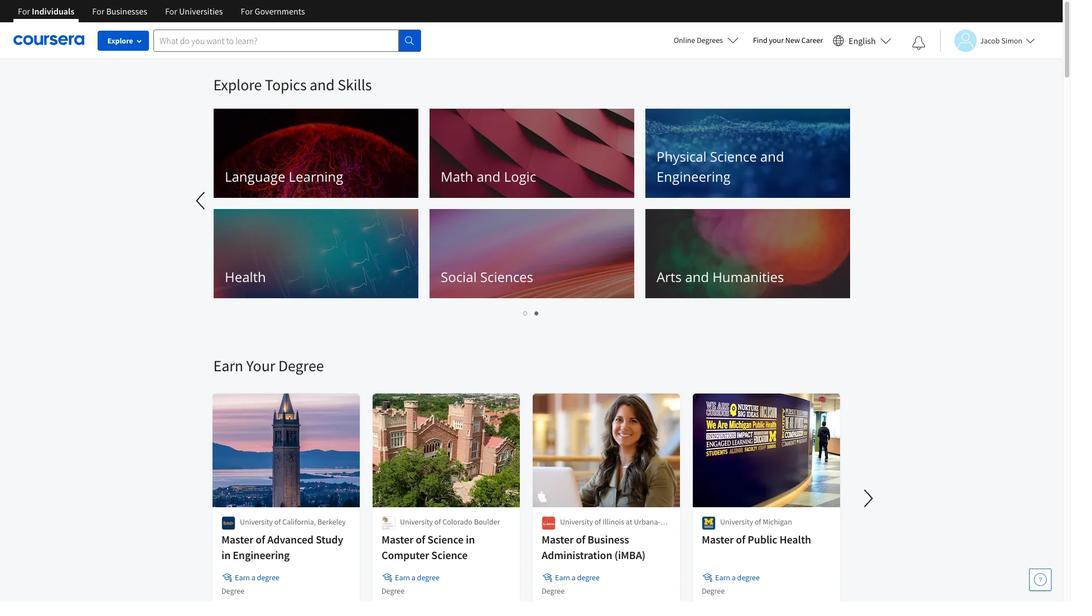 Task type: describe. For each thing, give the bounding box(es) containing it.
for governments
[[241, 6, 305, 17]]

language
[[225, 167, 285, 186]]

colorado
[[442, 517, 472, 527]]

business
[[587, 533, 629, 547]]

earn a degree for computer
[[395, 573, 439, 583]]

of for colorado
[[434, 517, 441, 527]]

health inside explore topics and skills carousel element
[[225, 268, 266, 286]]

advanced
[[267, 533, 313, 547]]

university of michigan
[[720, 517, 792, 527]]

master for master of public health
[[702, 533, 734, 547]]

math and logic
[[440, 167, 536, 186]]

master for master of business administration (imba)
[[541, 533, 573, 547]]

help center image
[[1034, 574, 1047, 587]]

university of illinois at urbana-champaign image
[[541, 517, 555, 531]]

degree for master of public health
[[702, 586, 725, 596]]

master of science in computer science
[[381, 533, 475, 562]]

for for governments
[[241, 6, 253, 17]]

master of advanced study in engineering
[[221, 533, 343, 562]]

degree for master of advanced study in engineering
[[221, 586, 244, 596]]

boulder
[[474, 517, 500, 527]]

health image
[[213, 209, 418, 298]]

social
[[440, 268, 477, 286]]

arts and humanities link
[[645, 209, 850, 298]]

online
[[674, 35, 695, 45]]

earn for master of advanced study in engineering
[[235, 573, 250, 583]]

university of illinois at urbana- champaign
[[560, 517, 660, 538]]

of for illinois
[[594, 517, 601, 527]]

berkeley
[[317, 517, 346, 527]]

explore for explore topics and skills
[[213, 75, 262, 95]]

university of california, berkeley image
[[221, 517, 235, 531]]

language learning image
[[213, 109, 418, 198]]

governments
[[255, 6, 305, 17]]

arts
[[656, 268, 681, 286]]

university for business
[[560, 517, 593, 527]]

of for public
[[736, 533, 745, 547]]

physical science and engineering
[[656, 147, 784, 186]]

2
[[535, 308, 539, 319]]

administration
[[541, 548, 612, 562]]

explore topics and skills
[[213, 75, 372, 95]]

list inside explore topics and skills carousel element
[[213, 307, 849, 320]]

coursera image
[[13, 31, 84, 49]]

computer
[[381, 548, 429, 562]]

businesses
[[106, 6, 147, 17]]

university of michigan image
[[702, 517, 716, 531]]

logic
[[504, 167, 536, 186]]

next slide image
[[855, 485, 882, 512]]

your
[[246, 356, 275, 376]]

jacob
[[980, 35, 1000, 45]]

previous slide image
[[188, 187, 215, 214]]

1 vertical spatial science
[[427, 533, 463, 547]]

earn for master of science in computer science
[[395, 573, 410, 583]]

degree for (imba)
[[577, 573, 599, 583]]

study
[[315, 533, 343, 547]]

social sciences
[[440, 268, 533, 286]]

for businesses
[[92, 6, 147, 17]]

a for computer
[[411, 573, 415, 583]]

master of business administration (imba)
[[541, 533, 645, 562]]

2 button
[[531, 307, 543, 320]]

in inside the master of advanced study in engineering
[[221, 548, 230, 562]]

and inside physical science and engineering
[[760, 147, 784, 166]]

for for universities
[[165, 6, 177, 17]]

degrees
[[697, 35, 723, 45]]

master for master of science in computer science
[[381, 533, 413, 547]]

urbana-
[[634, 517, 660, 527]]

social sciences image
[[429, 209, 634, 298]]

science inside physical science and engineering
[[710, 147, 757, 166]]

public
[[747, 533, 777, 547]]

michigan
[[763, 517, 792, 527]]

english button
[[829, 22, 896, 59]]

explore topics and skills carousel element
[[0, 59, 856, 322]]

at
[[626, 517, 632, 527]]

illinois
[[602, 517, 624, 527]]

engineering inside the master of advanced study in engineering
[[232, 548, 290, 562]]

for for individuals
[[18, 6, 30, 17]]

physical science and engineering link
[[645, 109, 850, 198]]

math and logic link
[[429, 109, 634, 198]]

earn for master of public health
[[715, 573, 730, 583]]

of for california,
[[274, 517, 281, 527]]

learning
[[289, 167, 343, 186]]

explore for explore
[[107, 36, 133, 46]]

physical science and engineering image
[[645, 109, 850, 198]]

university of california, berkeley
[[240, 517, 346, 527]]

degree for master of business administration (imba)
[[541, 586, 564, 596]]

new
[[785, 35, 800, 45]]

earn left your
[[213, 356, 243, 376]]

4 earn a degree from the left
[[715, 573, 760, 583]]

online degrees
[[674, 35, 723, 45]]

for for businesses
[[92, 6, 104, 17]]

career
[[802, 35, 823, 45]]

university for public
[[720, 517, 753, 527]]

degree for computer
[[417, 573, 439, 583]]



Task type: vqa. For each thing, say whether or not it's contained in the screenshot.
rightmost the Engineering
yes



Task type: locate. For each thing, give the bounding box(es) containing it.
of left public
[[736, 533, 745, 547]]

explore down for businesses
[[107, 36, 133, 46]]

university inside university of illinois at urbana- champaign
[[560, 517, 593, 527]]

2 vertical spatial science
[[431, 548, 467, 562]]

master down university of illinois at urbana-champaign image
[[541, 533, 573, 547]]

for left individuals
[[18, 6, 30, 17]]

1 master from the left
[[221, 533, 253, 547]]

degree
[[278, 356, 324, 376], [221, 586, 244, 596], [381, 586, 404, 596], [541, 586, 564, 596], [702, 586, 725, 596]]

1 for from the left
[[18, 6, 30, 17]]

earn a degree down the master of advanced study in engineering
[[235, 573, 279, 583]]

0 horizontal spatial engineering
[[232, 548, 290, 562]]

earn down computer
[[395, 573, 410, 583]]

earn a degree for in
[[235, 573, 279, 583]]

a down administration
[[571, 573, 575, 583]]

a
[[251, 573, 255, 583], [411, 573, 415, 583], [571, 573, 575, 583], [732, 573, 736, 583]]

earn a degree
[[235, 573, 279, 583], [395, 573, 439, 583], [555, 573, 599, 583], [715, 573, 760, 583]]

for left the governments
[[241, 6, 253, 17]]

engineering
[[656, 167, 730, 186], [232, 548, 290, 562]]

None search field
[[153, 29, 421, 52]]

list
[[213, 307, 849, 320]]

in inside master of science in computer science
[[466, 533, 475, 547]]

skills
[[338, 75, 372, 95]]

engineering inside physical science and engineering
[[656, 167, 730, 186]]

math
[[440, 167, 473, 186]]

of inside master of science in computer science
[[416, 533, 425, 547]]

earn a degree for (imba)
[[555, 573, 599, 583]]

2 earn a degree from the left
[[395, 573, 439, 583]]

degree for master of science in computer science
[[381, 586, 404, 596]]

of for michigan
[[754, 517, 761, 527]]

earn a degree down administration
[[555, 573, 599, 583]]

banner navigation
[[9, 0, 314, 31]]

arts and humanities image
[[645, 209, 850, 298]]

of for science
[[416, 533, 425, 547]]

engineering down physical
[[656, 167, 730, 186]]

degree down master of science in computer science at the left of page
[[417, 573, 439, 583]]

0 vertical spatial science
[[710, 147, 757, 166]]

of up master of public health
[[754, 517, 761, 527]]

0 horizontal spatial in
[[221, 548, 230, 562]]

of left colorado
[[434, 517, 441, 527]]

degree for in
[[257, 573, 279, 583]]

language learning link
[[213, 109, 418, 198]]

of for advanced
[[255, 533, 265, 547]]

earn a degree down computer
[[395, 573, 439, 583]]

2 a from the left
[[411, 573, 415, 583]]

0 vertical spatial health
[[225, 268, 266, 286]]

2 master from the left
[[381, 533, 413, 547]]

0 vertical spatial in
[[466, 533, 475, 547]]

physical
[[656, 147, 706, 166]]

1 horizontal spatial engineering
[[656, 167, 730, 186]]

1 university from the left
[[240, 517, 273, 527]]

of left advanced
[[255, 533, 265, 547]]

master for master of advanced study in engineering
[[221, 533, 253, 547]]

of inside master of business administration (imba)
[[576, 533, 585, 547]]

a down computer
[[411, 573, 415, 583]]

a down master of public health
[[732, 573, 736, 583]]

find
[[753, 35, 768, 45]]

explore inside popup button
[[107, 36, 133, 46]]

simon
[[1001, 35, 1023, 45]]

jacob simon button
[[940, 29, 1035, 52]]

show notifications image
[[912, 36, 926, 50]]

health
[[225, 268, 266, 286], [779, 533, 811, 547]]

degree down master of public health
[[737, 573, 760, 583]]

master inside master of science in computer science
[[381, 533, 413, 547]]

explore button
[[98, 31, 149, 51]]

for left the businesses
[[92, 6, 104, 17]]

2 degree from the left
[[417, 573, 439, 583]]

a for (imba)
[[571, 573, 575, 583]]

earn your degree carousel element
[[208, 322, 1071, 603]]

individuals
[[32, 6, 74, 17]]

1 a from the left
[[251, 573, 255, 583]]

3 for from the left
[[165, 6, 177, 17]]

of up administration
[[576, 533, 585, 547]]

3 master from the left
[[541, 533, 573, 547]]

of inside the master of advanced study in engineering
[[255, 533, 265, 547]]

california,
[[282, 517, 316, 527]]

in down university of california, berkeley image
[[221, 548, 230, 562]]

of inside university of illinois at urbana- champaign
[[594, 517, 601, 527]]

earn down the master of advanced study in engineering
[[235, 573, 250, 583]]

What do you want to learn? text field
[[153, 29, 399, 52]]

social sciences link
[[429, 209, 634, 298]]

master inside master of business administration (imba)
[[541, 533, 573, 547]]

language learning
[[225, 167, 343, 186]]

university for science
[[400, 517, 433, 527]]

4 university from the left
[[720, 517, 753, 527]]

earn your degree
[[213, 356, 324, 376]]

and
[[310, 75, 335, 95], [760, 147, 784, 166], [476, 167, 500, 186], [685, 268, 709, 286]]

3 earn a degree from the left
[[555, 573, 599, 583]]

2 for from the left
[[92, 6, 104, 17]]

university of colorado boulder image
[[381, 517, 395, 531]]

university right university of california, berkeley image
[[240, 517, 273, 527]]

list containing 1
[[213, 307, 849, 320]]

master down university of california, berkeley image
[[221, 533, 253, 547]]

humanities
[[712, 268, 784, 286]]

earn down master of public health
[[715, 573, 730, 583]]

english
[[849, 35, 876, 46]]

1 degree from the left
[[257, 573, 279, 583]]

a for in
[[251, 573, 255, 583]]

1 vertical spatial in
[[221, 548, 230, 562]]

earn a degree down master of public health
[[715, 573, 760, 583]]

3 degree from the left
[[577, 573, 599, 583]]

explore
[[107, 36, 133, 46], [213, 75, 262, 95]]

and inside "link"
[[476, 167, 500, 186]]

(imba)
[[614, 548, 645, 562]]

topics
[[265, 75, 307, 95]]

university right university of colorado boulder image
[[400, 517, 433, 527]]

degree down the master of advanced study in engineering
[[257, 573, 279, 583]]

for left the universities
[[165, 6, 177, 17]]

master inside the master of advanced study in engineering
[[221, 533, 253, 547]]

university
[[240, 517, 273, 527], [400, 517, 433, 527], [560, 517, 593, 527], [720, 517, 753, 527]]

a down the master of advanced study in engineering
[[251, 573, 255, 583]]

sciences
[[480, 268, 533, 286]]

for individuals
[[18, 6, 74, 17]]

of
[[274, 517, 281, 527], [434, 517, 441, 527], [594, 517, 601, 527], [754, 517, 761, 527], [255, 533, 265, 547], [416, 533, 425, 547], [576, 533, 585, 547], [736, 533, 745, 547]]

0 horizontal spatial health
[[225, 268, 266, 286]]

1 vertical spatial engineering
[[232, 548, 290, 562]]

science
[[710, 147, 757, 166], [427, 533, 463, 547], [431, 548, 467, 562]]

of left california,
[[274, 517, 281, 527]]

online degrees button
[[665, 28, 748, 52]]

1 horizontal spatial explore
[[213, 75, 262, 95]]

1 vertical spatial health
[[779, 533, 811, 547]]

university for advanced
[[240, 517, 273, 527]]

4 master from the left
[[702, 533, 734, 547]]

3 university from the left
[[560, 517, 593, 527]]

explore left the topics
[[213, 75, 262, 95]]

1 vertical spatial explore
[[213, 75, 262, 95]]

health link
[[213, 209, 418, 298]]

1 horizontal spatial health
[[779, 533, 811, 547]]

engineering down advanced
[[232, 548, 290, 562]]

2 university from the left
[[400, 517, 433, 527]]

of left illinois
[[594, 517, 601, 527]]

find your new career
[[753, 35, 823, 45]]

master of public health
[[702, 533, 811, 547]]

find your new career link
[[748, 33, 829, 47]]

jacob simon
[[980, 35, 1023, 45]]

university up master of public health
[[720, 517, 753, 527]]

0 vertical spatial explore
[[107, 36, 133, 46]]

champaign
[[560, 528, 597, 538]]

1
[[524, 308, 528, 319]]

in down colorado
[[466, 533, 475, 547]]

university up the champaign
[[560, 517, 593, 527]]

1 button
[[520, 307, 531, 320]]

arts and humanities
[[656, 268, 784, 286]]

1 horizontal spatial in
[[466, 533, 475, 547]]

0 vertical spatial engineering
[[656, 167, 730, 186]]

earn
[[213, 356, 243, 376], [235, 573, 250, 583], [395, 573, 410, 583], [555, 573, 570, 583], [715, 573, 730, 583]]

health inside earn your degree carousel element
[[779, 533, 811, 547]]

universities
[[179, 6, 223, 17]]

degree down administration
[[577, 573, 599, 583]]

for
[[18, 6, 30, 17], [92, 6, 104, 17], [165, 6, 177, 17], [241, 6, 253, 17]]

4 a from the left
[[732, 573, 736, 583]]

4 degree from the left
[[737, 573, 760, 583]]

your
[[769, 35, 784, 45]]

master
[[221, 533, 253, 547], [381, 533, 413, 547], [541, 533, 573, 547], [702, 533, 734, 547]]

of for business
[[576, 533, 585, 547]]

4 for from the left
[[241, 6, 253, 17]]

earn down administration
[[555, 573, 570, 583]]

degree
[[257, 573, 279, 583], [417, 573, 439, 583], [577, 573, 599, 583], [737, 573, 760, 583]]

for universities
[[165, 6, 223, 17]]

3 a from the left
[[571, 573, 575, 583]]

0 horizontal spatial explore
[[107, 36, 133, 46]]

in
[[466, 533, 475, 547], [221, 548, 230, 562]]

1 earn a degree from the left
[[235, 573, 279, 583]]

master down university of michigan 'icon'
[[702, 533, 734, 547]]

of up computer
[[416, 533, 425, 547]]

university of colorado boulder
[[400, 517, 500, 527]]

earn for master of business administration (imba)
[[555, 573, 570, 583]]

master up computer
[[381, 533, 413, 547]]

math and logic image
[[429, 109, 634, 198]]



